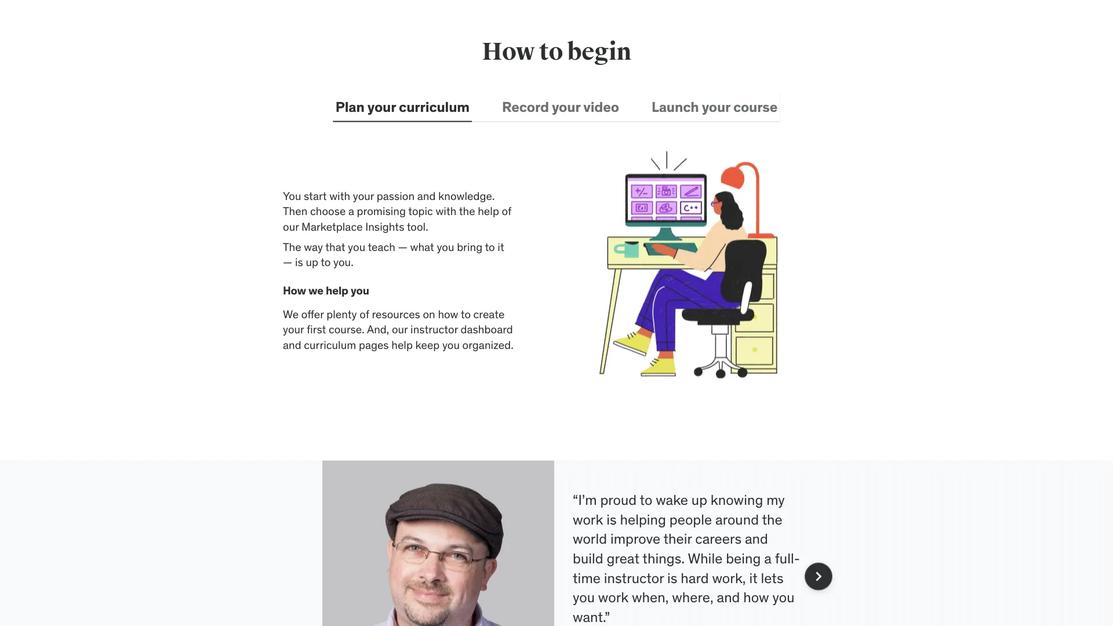 Task type: locate. For each thing, give the bounding box(es) containing it.
things.
[[643, 550, 685, 568]]

1 horizontal spatial help
[[392, 338, 413, 352]]

1 horizontal spatial how
[[482, 37, 535, 67]]

0 horizontal spatial instructor
[[411, 323, 458, 336]]

tool.
[[407, 220, 429, 234]]

the
[[283, 240, 302, 254]]

2 vertical spatial is
[[668, 570, 678, 587]]

our down "then"
[[283, 220, 299, 234]]

insights
[[366, 220, 405, 234]]

a
[[349, 204, 354, 218], [765, 550, 772, 568]]

0 horizontal spatial up
[[306, 255, 318, 269]]

help inside we offer plenty of resources on how to create your first course. and, our instructor dashboard and curriculum pages help keep you organized.
[[392, 338, 413, 352]]

1 horizontal spatial up
[[692, 492, 708, 509]]

plan your curriculum button
[[333, 93, 472, 121]]

your right plan
[[368, 98, 396, 115]]

dashboard
[[461, 323, 513, 336]]

1 horizontal spatial —
[[398, 240, 408, 254]]

launch
[[652, 98, 699, 115]]

start
[[304, 189, 327, 203]]

1 vertical spatial a
[[765, 550, 772, 568]]

with
[[330, 189, 351, 203], [436, 204, 457, 218]]

1 vertical spatial it
[[750, 570, 758, 587]]

marketplace
[[302, 220, 363, 234]]

1 horizontal spatial instructor
[[604, 570, 664, 587]]

topic
[[409, 204, 433, 218]]

your inside button
[[552, 98, 581, 115]]

1 horizontal spatial it
[[750, 570, 758, 587]]

of inside we offer plenty of resources on how to create your first course. and, our instructor dashboard and curriculum pages help keep you organized.
[[360, 307, 369, 321]]

my
[[767, 492, 785, 509]]

our inside you start with your passion and knowledge. then choose a promising topic with the help of our marketplace insights tool.
[[283, 220, 299, 234]]

how
[[482, 37, 535, 67], [283, 283, 306, 297]]

and down work, at the bottom of the page
[[717, 589, 741, 607]]

you right keep
[[443, 338, 460, 352]]

tab list
[[333, 93, 780, 122]]

instructor
[[411, 323, 458, 336], [604, 570, 664, 587]]

you up you.
[[348, 240, 366, 254]]

you
[[283, 189, 301, 203]]

to left create
[[461, 307, 471, 321]]

we
[[309, 283, 324, 297]]

0 vertical spatial the
[[459, 204, 476, 218]]

you start with your passion and knowledge. then choose a promising topic with the help of our marketplace insights tool.
[[283, 189, 512, 234]]

knowledge.
[[439, 189, 495, 203]]

instructor inside we offer plenty of resources on how to create your first course. and, our instructor dashboard and curriculum pages help keep you organized.
[[411, 323, 458, 336]]

0 horizontal spatial it
[[498, 240, 505, 254]]

2 horizontal spatial help
[[478, 204, 499, 218]]

your
[[368, 98, 396, 115], [552, 98, 581, 115], [702, 98, 731, 115], [353, 189, 374, 203], [283, 323, 304, 336]]

how to begin
[[482, 37, 632, 67]]

to inside "i'm proud to wake up knowing my work is helping people around the world improve their careers and build great things. while being a full- time instructor is hard work, it lets you work when, where, and how you want."
[[640, 492, 653, 509]]

is down things.
[[668, 570, 678, 587]]

our inside we offer plenty of resources on how to create your first course. and, our instructor dashboard and curriculum pages help keep you organized.
[[392, 323, 408, 336]]

1 vertical spatial instructor
[[604, 570, 664, 587]]

we
[[283, 307, 299, 321]]

your for record
[[552, 98, 581, 115]]

1 vertical spatial up
[[692, 492, 708, 509]]

— left what
[[398, 240, 408, 254]]

of
[[502, 204, 512, 218], [360, 307, 369, 321]]

1 horizontal spatial is
[[607, 511, 617, 529]]

how up record on the top left of page
[[482, 37, 535, 67]]

your inside you start with your passion and knowledge. then choose a promising topic with the help of our marketplace insights tool.
[[353, 189, 374, 203]]

1 vertical spatial how
[[744, 589, 770, 607]]

when,
[[632, 589, 669, 607]]

0 horizontal spatial the
[[459, 204, 476, 218]]

0 horizontal spatial —
[[283, 255, 293, 269]]

0 horizontal spatial curriculum
[[304, 338, 356, 352]]

0 vertical spatial curriculum
[[399, 98, 470, 115]]

0 vertical spatial it
[[498, 240, 505, 254]]

how inside we offer plenty of resources on how to create your first course. and, our instructor dashboard and curriculum pages help keep you organized.
[[438, 307, 459, 321]]

to up helping
[[640, 492, 653, 509]]

we offer plenty of resources on how to create your first course. and, our instructor dashboard and curriculum pages help keep you organized.
[[283, 307, 514, 352]]

and up being
[[745, 531, 769, 548]]

is down the
[[295, 255, 303, 269]]

1 vertical spatial the
[[763, 511, 783, 529]]

work up world
[[573, 511, 604, 529]]

0 vertical spatial up
[[306, 255, 318, 269]]

your up promising
[[353, 189, 374, 203]]

it inside "i'm proud to wake up knowing my work is helping people around the world improve their careers and build great things. while being a full- time instructor is hard work, it lets you work when, where, and how you want."
[[750, 570, 758, 587]]

work up want."
[[599, 589, 629, 607]]

is down proud
[[607, 511, 617, 529]]

1 horizontal spatial curriculum
[[399, 98, 470, 115]]

it left lets
[[750, 570, 758, 587]]

help down knowledge.
[[478, 204, 499, 218]]

being
[[726, 550, 761, 568]]

instructor down great
[[604, 570, 664, 587]]

with up choose
[[330, 189, 351, 203]]

hard
[[681, 570, 709, 587]]

up up people
[[692, 492, 708, 509]]

plenty
[[327, 307, 357, 321]]

passion
[[377, 189, 415, 203]]

0 horizontal spatial how
[[438, 307, 459, 321]]

a left full-
[[765, 550, 772, 568]]

you.
[[334, 255, 354, 269]]

1 horizontal spatial a
[[765, 550, 772, 568]]

up down way
[[306, 255, 318, 269]]

0 horizontal spatial is
[[295, 255, 303, 269]]

0 horizontal spatial of
[[360, 307, 369, 321]]

careers
[[696, 531, 742, 548]]

0 vertical spatial help
[[478, 204, 499, 218]]

the
[[459, 204, 476, 218], [763, 511, 783, 529]]

way
[[304, 240, 323, 254]]

and up topic
[[418, 189, 436, 203]]

record
[[502, 98, 549, 115]]

0 vertical spatial with
[[330, 189, 351, 203]]

0 vertical spatial a
[[349, 204, 354, 218]]

curriculum
[[399, 98, 470, 115], [304, 338, 356, 352]]

promising
[[357, 204, 406, 218]]

0 vertical spatial our
[[283, 220, 299, 234]]

it
[[498, 240, 505, 254], [750, 570, 758, 587]]

0 vertical spatial of
[[502, 204, 512, 218]]

1 vertical spatial our
[[392, 323, 408, 336]]

is
[[295, 255, 303, 269], [607, 511, 617, 529], [668, 570, 678, 587]]

0 vertical spatial work
[[573, 511, 604, 529]]

0 vertical spatial instructor
[[411, 323, 458, 336]]

and down the we in the left of the page
[[283, 338, 302, 352]]

1 horizontal spatial of
[[502, 204, 512, 218]]

"i'm proud to wake up knowing my work is helping people around the world improve their careers and build great things. while being a full- time instructor is hard work, it lets you work when, where, and how you want."
[[573, 492, 801, 626]]

how
[[438, 307, 459, 321], [744, 589, 770, 607]]

a inside "i'm proud to wake up knowing my work is helping people around the world improve their careers and build great things. while being a full- time instructor is hard work, it lets you work when, where, and how you want."
[[765, 550, 772, 568]]

1 vertical spatial is
[[607, 511, 617, 529]]

0 horizontal spatial a
[[349, 204, 354, 218]]

helping
[[620, 511, 667, 529]]

the way that you teach — what you bring to it — is up to you.
[[283, 240, 505, 269]]

0 horizontal spatial how
[[283, 283, 306, 297]]

your left video
[[552, 98, 581, 115]]

to left begin
[[540, 37, 563, 67]]

how right on
[[438, 307, 459, 321]]

help right we on the left top
[[326, 283, 349, 297]]

the down knowledge.
[[459, 204, 476, 218]]

the down my
[[763, 511, 783, 529]]

while
[[688, 550, 723, 568]]

1 horizontal spatial with
[[436, 204, 457, 218]]

a inside you start with your passion and knowledge. then choose a promising topic with the help of our marketplace insights tool.
[[349, 204, 354, 218]]

work
[[573, 511, 604, 529], [599, 589, 629, 607]]

course
[[734, 98, 778, 115]]

how down lets
[[744, 589, 770, 607]]

0 horizontal spatial help
[[326, 283, 349, 297]]

with right topic
[[436, 204, 457, 218]]

up
[[306, 255, 318, 269], [692, 492, 708, 509]]

first
[[307, 323, 326, 336]]

it right bring
[[498, 240, 505, 254]]

0 horizontal spatial our
[[283, 220, 299, 234]]

our down resources
[[392, 323, 408, 336]]

1 vertical spatial how
[[283, 283, 306, 297]]

you
[[348, 240, 366, 254], [437, 240, 455, 254], [351, 283, 369, 297], [443, 338, 460, 352], [573, 589, 595, 607], [773, 589, 795, 607]]

it inside the way that you teach — what you bring to it — is up to you.
[[498, 240, 505, 254]]

help left keep
[[392, 338, 413, 352]]

a right choose
[[349, 204, 354, 218]]

— down the
[[283, 255, 293, 269]]

you up plenty
[[351, 283, 369, 297]]

—
[[398, 240, 408, 254], [283, 255, 293, 269]]

what
[[410, 240, 434, 254]]

1 vertical spatial of
[[360, 307, 369, 321]]

full-
[[776, 550, 801, 568]]

1 horizontal spatial how
[[744, 589, 770, 607]]

0 vertical spatial how
[[438, 307, 459, 321]]

and
[[418, 189, 436, 203], [283, 338, 302, 352], [745, 531, 769, 548], [717, 589, 741, 607]]

the inside "i'm proud to wake up knowing my work is helping people around the world improve their careers and build great things. while being a full- time instructor is hard work, it lets you work when, where, and how you want."
[[763, 511, 783, 529]]

your down the we in the left of the page
[[283, 323, 304, 336]]

our
[[283, 220, 299, 234], [392, 323, 408, 336]]

2 vertical spatial help
[[392, 338, 413, 352]]

0 vertical spatial is
[[295, 255, 303, 269]]

0 vertical spatial how
[[482, 37, 535, 67]]

then
[[283, 204, 308, 218]]

how left we on the left top
[[283, 283, 306, 297]]

curriculum inside we offer plenty of resources on how to create your first course. and, our instructor dashboard and curriculum pages help keep you organized.
[[304, 338, 356, 352]]

launch your course button
[[650, 93, 780, 121]]

create
[[474, 307, 505, 321]]

your left course
[[702, 98, 731, 115]]

1 vertical spatial curriculum
[[304, 338, 356, 352]]

1 horizontal spatial our
[[392, 323, 408, 336]]

to
[[540, 37, 563, 67], [485, 240, 495, 254], [321, 255, 331, 269], [461, 307, 471, 321], [640, 492, 653, 509]]

instructor down on
[[411, 323, 458, 336]]

1 horizontal spatial the
[[763, 511, 783, 529]]

help
[[478, 204, 499, 218], [326, 283, 349, 297], [392, 338, 413, 352]]



Task type: describe. For each thing, give the bounding box(es) containing it.
world
[[573, 531, 608, 548]]

2 horizontal spatial is
[[668, 570, 678, 587]]

on
[[423, 307, 436, 321]]

proud
[[601, 492, 637, 509]]

how we help you
[[283, 283, 369, 297]]

to left you.
[[321, 255, 331, 269]]

great
[[607, 550, 640, 568]]

choose
[[310, 204, 346, 218]]

offer
[[302, 307, 324, 321]]

and inside you start with your passion and knowledge. then choose a promising topic with the help of our marketplace insights tool.
[[418, 189, 436, 203]]

how inside "i'm proud to wake up knowing my work is helping people around the world improve their careers and build great things. while being a full- time instructor is hard work, it lets you work when, where, and how you want."
[[744, 589, 770, 607]]

you inside we offer plenty of resources on how to create your first course. and, our instructor dashboard and curriculum pages help keep you organized.
[[443, 338, 460, 352]]

begin
[[568, 37, 632, 67]]

0 horizontal spatial with
[[330, 189, 351, 203]]

teach
[[368, 240, 396, 254]]

their
[[664, 531, 692, 548]]

your for launch
[[702, 98, 731, 115]]

to inside we offer plenty of resources on how to create your first course. and, our instructor dashboard and curriculum pages help keep you organized.
[[461, 307, 471, 321]]

you down time
[[573, 589, 595, 607]]

bring
[[457, 240, 483, 254]]

you right what
[[437, 240, 455, 254]]

record your video button
[[500, 93, 622, 121]]

resources
[[372, 307, 421, 321]]

pages
[[359, 338, 389, 352]]

1 vertical spatial with
[[436, 204, 457, 218]]

tab list containing plan your curriculum
[[333, 93, 780, 122]]

and,
[[367, 323, 390, 336]]

0 vertical spatial —
[[398, 240, 408, 254]]

curriculum inside plan your curriculum button
[[399, 98, 470, 115]]

build
[[573, 550, 604, 568]]

is inside the way that you teach — what you bring to it — is up to you.
[[295, 255, 303, 269]]

your for plan
[[368, 98, 396, 115]]

your inside we offer plenty of resources on how to create your first course. and, our instructor dashboard and curriculum pages help keep you organized.
[[283, 323, 304, 336]]

instructor inside "i'm proud to wake up knowing my work is helping people around the world improve their careers and build great things. while being a full- time instructor is hard work, it lets you work when, where, and how you want."
[[604, 570, 664, 587]]

how for how to begin
[[482, 37, 535, 67]]

want."
[[573, 609, 610, 626]]

that
[[326, 240, 345, 254]]

next image
[[810, 568, 828, 586]]

video
[[584, 98, 620, 115]]

to right bring
[[485, 240, 495, 254]]

1 vertical spatial work
[[599, 589, 629, 607]]

work,
[[713, 570, 746, 587]]

help inside you start with your passion and knowledge. then choose a promising topic with the help of our marketplace insights tool.
[[478, 204, 499, 218]]

around
[[716, 511, 759, 529]]

keep
[[416, 338, 440, 352]]

lets
[[762, 570, 784, 587]]

plan your curriculum
[[336, 98, 470, 115]]

of inside you start with your passion and knowledge. then choose a promising topic with the help of our marketplace insights tool.
[[502, 204, 512, 218]]

organized.
[[463, 338, 514, 352]]

plan
[[336, 98, 365, 115]]

knowing
[[711, 492, 764, 509]]

how for how we help you
[[283, 283, 306, 297]]

time
[[573, 570, 601, 587]]

"i'm
[[573, 492, 597, 509]]

carousel element
[[295, 461, 833, 627]]

where,
[[673, 589, 714, 607]]

1 vertical spatial —
[[283, 255, 293, 269]]

record your video
[[502, 98, 620, 115]]

and inside we offer plenty of resources on how to create your first course. and, our instructor dashboard and curriculum pages help keep you organized.
[[283, 338, 302, 352]]

people
[[670, 511, 713, 529]]

improve
[[611, 531, 661, 548]]

up inside "i'm proud to wake up knowing my work is helping people around the world improve their careers and build great things. while being a full- time instructor is hard work, it lets you work when, where, and how you want."
[[692, 492, 708, 509]]

up inside the way that you teach — what you bring to it — is up to you.
[[306, 255, 318, 269]]

wake
[[656, 492, 689, 509]]

course.
[[329, 323, 365, 336]]

1 vertical spatial help
[[326, 283, 349, 297]]

launch your course
[[652, 98, 778, 115]]

you down lets
[[773, 589, 795, 607]]

the inside you start with your passion and knowledge. then choose a promising topic with the help of our marketplace insights tool.
[[459, 204, 476, 218]]



Task type: vqa. For each thing, say whether or not it's contained in the screenshot.
third small icon from the bottom
no



